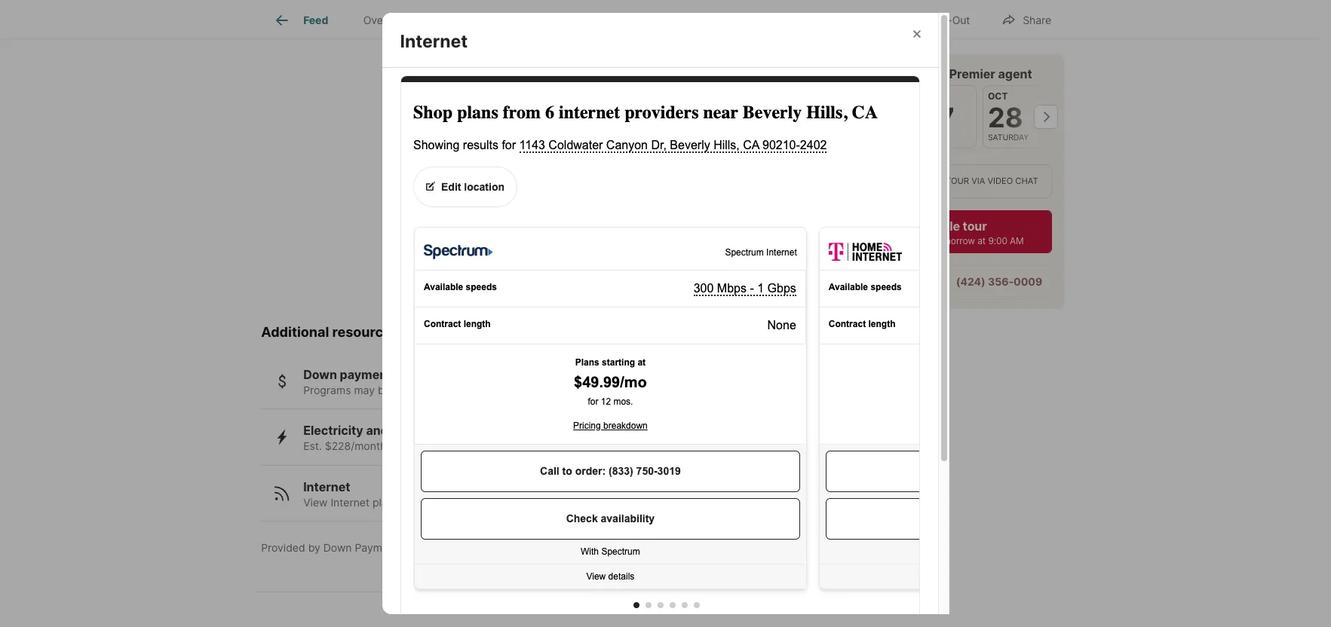 Task type: vqa. For each thing, say whether or not it's contained in the screenshot.
text field inside the / month tooltip
yes



Task type: describe. For each thing, give the bounding box(es) containing it.
tour for tour in person
[[851, 176, 874, 187]]

quotes
[[650, 278, 688, 291]]

view
[[303, 496, 328, 509]]

internet dialog
[[382, 13, 949, 627]]

2 vertical spatial internet
[[331, 496, 370, 509]]

1 horizontal spatial a
[[899, 66, 906, 81]]

share
[[1023, 13, 1051, 26]]

rooftop
[[472, 440, 508, 453]]

available:
[[891, 235, 930, 247]]

1 vertical spatial solar
[[511, 440, 535, 453]]

1 tab from the left
[[428, 2, 542, 38]]

/ month tooltip
[[536, 0, 1085, 309]]

year.
[[701, 265, 725, 278]]

electricity
[[303, 423, 363, 438]]

available.
[[393, 384, 440, 397]]

insurance
[[597, 278, 648, 291]]

compare
[[728, 265, 776, 278]]

programs
[[303, 384, 351, 397]]

saved
[[683, 252, 712, 265]]

ask a question
[[855, 275, 931, 288]]

(424)
[[956, 275, 985, 288]]

3 tab from the left
[[664, 2, 738, 38]]

(424) 356-0009 link
[[956, 275, 1042, 288]]

this
[[537, 496, 555, 509]]

overview tab
[[346, 2, 428, 38]]

insurance
[[625, 157, 674, 170]]

0 horizontal spatial a
[[877, 275, 883, 288]]

x-
[[941, 13, 952, 26]]

average
[[597, 265, 637, 278]]

overview
[[363, 14, 410, 27]]

favorite button
[[815, 3, 901, 34]]

payment
[[355, 542, 398, 554]]

tour via video chat
[[946, 176, 1038, 187]]

(424) 356-0009
[[956, 275, 1042, 288]]

by
[[308, 542, 320, 554]]

saturday
[[988, 133, 1029, 143]]

26
[[855, 101, 890, 134]]

customers
[[715, 252, 768, 265]]

save
[[392, 440, 415, 453]]

providers
[[424, 496, 471, 509]]

schedule tour next available: tomorrow at 9:00 am
[[868, 219, 1024, 247]]

may
[[354, 384, 375, 397]]

home
[[558, 496, 586, 509]]

compare insurance quotes link
[[597, 265, 776, 291]]

oct 28 saturday
[[988, 90, 1029, 143]]

resource,
[[401, 542, 451, 554]]

share button
[[989, 3, 1064, 34]]

additional resources
[[261, 324, 399, 340]]

next image
[[1034, 105, 1058, 129]]

in
[[876, 176, 885, 187]]

oct 27 friday
[[921, 90, 955, 143]]

homeowners' insurance
[[554, 157, 674, 170]]

premier
[[949, 66, 995, 81]]

out
[[952, 13, 970, 26]]

internet element
[[400, 13, 486, 52]]

oct for 28
[[988, 90, 1008, 102]]

question
[[886, 275, 931, 288]]

video
[[987, 176, 1013, 187]]

next
[[868, 235, 888, 247]]



Task type: locate. For each thing, give the bounding box(es) containing it.
at
[[977, 235, 986, 247]]

list box containing tour in person
[[840, 165, 1052, 198]]

lightbulb icon element
[[554, 252, 597, 291]]

assistance
[[394, 367, 459, 382]]

down right by at left
[[323, 542, 352, 554]]

wattbuy,
[[454, 542, 498, 554]]

month
[[737, 117, 774, 133]]

tab
[[428, 2, 542, 38], [542, 2, 664, 38], [664, 2, 738, 38]]

oct down redfin
[[921, 90, 941, 102]]

2 tab from the left
[[542, 2, 664, 38]]

redfin
[[908, 66, 946, 81]]

and inside electricity and solar est. $228/month, save                  $228 with rooftop solar
[[366, 423, 388, 438]]

feed link
[[273, 11, 328, 29]]

of
[[639, 265, 650, 278]]

ask
[[855, 275, 875, 288]]

1 vertical spatial internet
[[303, 479, 350, 495]]

allconnect
[[523, 542, 577, 554]]

tour
[[840, 66, 867, 81], [851, 176, 874, 187], [946, 176, 969, 187]]

27
[[921, 101, 955, 134]]

electricity and solar est. $228/month, save                  $228 with rooftop solar
[[303, 423, 535, 453]]

internet
[[400, 31, 468, 52], [303, 479, 350, 495], [331, 496, 370, 509]]

homeowners'
[[554, 157, 623, 170]]

2 horizontal spatial and
[[501, 542, 520, 554]]

tour up the previous icon
[[840, 66, 867, 81]]

internet right view
[[331, 496, 370, 509]]

solar right rooftop
[[511, 440, 535, 453]]

0 vertical spatial solar
[[391, 423, 420, 438]]

solar
[[391, 423, 420, 438], [511, 440, 535, 453]]

be
[[378, 384, 390, 397]]

down inside the down payment assistance programs may be available.
[[303, 367, 337, 382]]

previous image
[[834, 105, 858, 129]]

an
[[771, 252, 783, 265]]

28
[[988, 101, 1023, 134]]

0 horizontal spatial oct
[[921, 90, 941, 102]]

1 oct from the left
[[921, 90, 941, 102]]

/
[[730, 117, 734, 133]]

x-out button
[[908, 3, 983, 34]]

for
[[520, 496, 534, 509]]

1 horizontal spatial solar
[[511, 440, 535, 453]]

tour for tour via video chat
[[946, 176, 969, 187]]

policygenius has saved customers an average of $350 per year.
[[597, 252, 783, 278]]

internet up view
[[303, 479, 350, 495]]

has
[[662, 252, 680, 265]]

and right wattbuy,
[[501, 542, 520, 554]]

resources
[[332, 324, 399, 340]]

9:00
[[988, 235, 1007, 247]]

a right ask
[[877, 275, 883, 288]]

1 vertical spatial with
[[447, 440, 469, 453]]

0 vertical spatial internet
[[400, 31, 468, 52]]

lightbulb icon image
[[554, 252, 584, 282]]

a
[[899, 66, 906, 81], [877, 275, 883, 288]]

$228
[[418, 440, 444, 453]]

0 horizontal spatial with
[[447, 440, 469, 453]]

provided by down payment resource, wattbuy, and allconnect
[[261, 542, 577, 554]]

compare insurance quotes
[[597, 265, 776, 291]]

list box
[[840, 165, 1052, 198]]

down payment assistance programs may be available.
[[303, 367, 459, 397]]

oct inside oct 27 friday
[[921, 90, 941, 102]]

per
[[682, 265, 699, 278]]

payment
[[340, 367, 392, 382]]

internet inside internet 'element'
[[400, 31, 468, 52]]

policygenius
[[597, 252, 659, 265]]

$228/month,
[[325, 440, 389, 453]]

via
[[971, 176, 985, 187]]

ask a question link
[[855, 275, 931, 288]]

feed
[[303, 14, 328, 27]]

1 vertical spatial down
[[323, 542, 352, 554]]

2 oct from the left
[[988, 90, 1008, 102]]

a left redfin
[[899, 66, 906, 81]]

oct
[[921, 90, 941, 102], [988, 90, 1008, 102]]

additional
[[261, 324, 329, 340]]

with
[[870, 66, 896, 81], [447, 440, 469, 453]]

with right $228
[[447, 440, 469, 453]]

available
[[474, 496, 517, 509]]

None text field
[[567, 116, 718, 134]]

and inside internet view internet plans and providers available for this home
[[402, 496, 421, 509]]

internet for internet
[[400, 31, 468, 52]]

am
[[1010, 235, 1024, 247]]

oct down agent
[[988, 90, 1008, 102]]

plans
[[373, 496, 399, 509]]

solar up the save
[[391, 423, 420, 438]]

with inside electricity and solar est. $228/month, save                  $228 with rooftop solar
[[447, 440, 469, 453]]

tour left the via
[[946, 176, 969, 187]]

tab list
[[256, 0, 750, 38]]

tour for tour with a redfin premier agent
[[840, 66, 867, 81]]

0 vertical spatial with
[[870, 66, 896, 81]]

internet view internet plans and providers available for this home
[[303, 479, 586, 509]]

favorite
[[849, 13, 889, 26]]

and up $228/month,
[[366, 423, 388, 438]]

0 horizontal spatial and
[[366, 423, 388, 438]]

none text field inside / month tooltip
[[567, 116, 718, 134]]

friday
[[921, 133, 948, 143]]

internet for internet view internet plans and providers available for this home
[[303, 479, 350, 495]]

$350
[[653, 265, 679, 278]]

1 horizontal spatial with
[[870, 66, 896, 81]]

tour left in
[[851, 176, 874, 187]]

chat
[[1015, 176, 1038, 187]]

down
[[303, 367, 337, 382], [323, 542, 352, 554]]

oct for 27
[[921, 90, 941, 102]]

agent
[[998, 66, 1032, 81]]

1 horizontal spatial oct
[[988, 90, 1008, 102]]

tour
[[963, 219, 987, 234]]

tab list containing feed
[[256, 0, 750, 38]]

tomorrow
[[933, 235, 975, 247]]

tour in person
[[851, 176, 921, 187]]

356-
[[988, 275, 1014, 288]]

0009
[[1014, 275, 1042, 288]]

est.
[[303, 440, 322, 453]]

2 vertical spatial and
[[501, 542, 520, 554]]

0 horizontal spatial solar
[[391, 423, 420, 438]]

x-out
[[941, 13, 970, 26]]

tour with a redfin premier agent
[[840, 66, 1032, 81]]

and right plans
[[402, 496, 421, 509]]

1 vertical spatial and
[[402, 496, 421, 509]]

1 horizontal spatial and
[[402, 496, 421, 509]]

oct inside oct 28 saturday
[[988, 90, 1008, 102]]

down up "programs"
[[303, 367, 337, 382]]

internet down overview
[[400, 31, 468, 52]]

None button
[[916, 85, 977, 149], [983, 85, 1043, 149], [916, 85, 977, 149], [983, 85, 1043, 149]]

1 vertical spatial a
[[877, 275, 883, 288]]

with up 26 button
[[870, 66, 896, 81]]

schedule
[[905, 219, 960, 234]]

/ month
[[730, 117, 774, 133]]

provided
[[261, 542, 305, 554]]

0 vertical spatial and
[[366, 423, 388, 438]]

0 vertical spatial down
[[303, 367, 337, 382]]

0 vertical spatial a
[[899, 66, 906, 81]]

person
[[887, 176, 921, 187]]

26 button
[[849, 84, 910, 150]]



